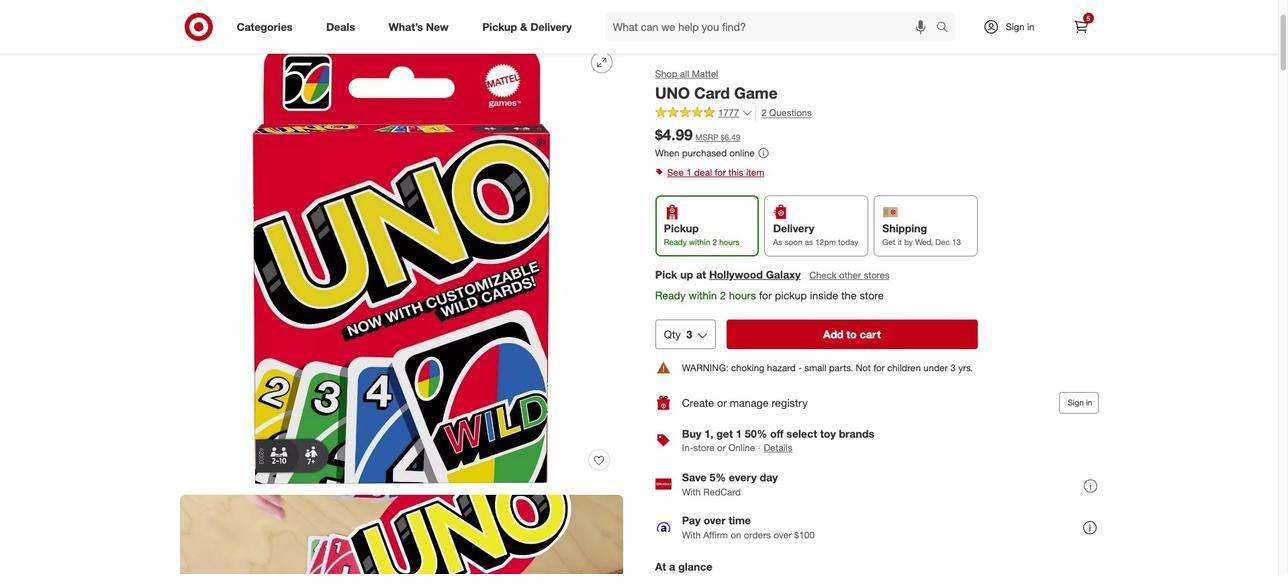 Task type: describe. For each thing, give the bounding box(es) containing it.
∙
[[758, 442, 761, 454]]

toys
[[214, 15, 233, 26]]

up
[[681, 268, 694, 282]]

game
[[735, 83, 778, 102]]

add
[[824, 328, 844, 342]]

0 horizontal spatial card
[[323, 15, 344, 26]]

pickup ready within 2 hours
[[664, 222, 740, 247]]

see 1 deal for this item link
[[656, 163, 1099, 182]]

a
[[669, 561, 676, 574]]

uno card game, 1 of 9 image
[[180, 41, 623, 484]]

0 vertical spatial sign
[[1006, 21, 1025, 32]]

& for games
[[274, 15, 280, 26]]

$4.99
[[656, 125, 693, 144]]

mattel
[[692, 68, 719, 79]]

day
[[760, 471, 778, 484]]

pay
[[682, 514, 701, 527]]

galaxy
[[766, 268, 801, 282]]

see 1 deal for this item
[[668, 167, 765, 178]]

off
[[771, 428, 784, 441]]

to
[[847, 328, 857, 342]]

0 vertical spatial for
[[715, 167, 726, 178]]

sign inside button
[[1068, 398, 1084, 408]]

as
[[805, 237, 813, 247]]

pay over time with affirm on orders over $100
[[682, 514, 815, 541]]

warning: choking hazard - small parts. not for children under 3 yrs.
[[682, 362, 974, 374]]

every
[[729, 471, 757, 484]]

brands
[[839, 428, 875, 441]]

when
[[656, 147, 680, 159]]

1777 link
[[656, 105, 753, 122]]

delivery as soon as 12pm today
[[774, 222, 859, 247]]

search button
[[930, 12, 963, 44]]

select
[[787, 428, 818, 441]]

create or manage registry
[[682, 396, 808, 410]]

other
[[840, 270, 862, 281]]

puzzles
[[283, 15, 315, 26]]

hollywood
[[710, 268, 763, 282]]

orders
[[744, 529, 771, 541]]

soon
[[785, 237, 803, 247]]

shipping
[[883, 222, 928, 235]]

0 vertical spatial sign in
[[1006, 21, 1035, 32]]

cart
[[860, 328, 881, 342]]

check other stores
[[810, 270, 890, 281]]

add to cart button
[[727, 320, 978, 350]]

at
[[656, 561, 666, 574]]

see
[[668, 167, 684, 178]]

hollywood galaxy button
[[710, 268, 801, 283]]

by
[[905, 237, 913, 247]]

card games link
[[323, 15, 376, 26]]

target / toys /
[[180, 15, 239, 26]]

deals link
[[315, 12, 372, 42]]

details
[[764, 442, 793, 454]]

questions
[[770, 107, 812, 118]]

buy
[[682, 428, 702, 441]]

on
[[731, 529, 742, 541]]

pickup & delivery link
[[471, 12, 589, 42]]

deals
[[326, 20, 355, 33]]

stores
[[864, 270, 890, 281]]

msrp
[[696, 132, 719, 142]]

online
[[730, 147, 755, 159]]

image gallery element
[[180, 41, 623, 575]]

buy 1, get 1 50% off select toy brands link
[[682, 428, 875, 441]]

$6.49
[[721, 132, 741, 142]]

all
[[680, 68, 690, 79]]

this
[[729, 167, 744, 178]]

store inside the buy 1, get 1 50% off select toy brands in-store or online ∙ details
[[694, 442, 715, 454]]

1 vertical spatial for
[[759, 289, 772, 303]]

0 vertical spatial delivery
[[531, 20, 572, 33]]

manage
[[730, 396, 769, 410]]

2 vertical spatial 2
[[720, 289, 726, 303]]

0 vertical spatial 2
[[762, 107, 767, 118]]

5
[[1087, 14, 1091, 22]]

1 or from the top
[[718, 396, 727, 410]]

save 5% every day with redcard
[[682, 471, 778, 498]]

target link
[[180, 15, 205, 26]]

0 horizontal spatial 3
[[687, 328, 693, 342]]

50%
[[745, 428, 768, 441]]

choking
[[732, 362, 765, 374]]

categories
[[237, 20, 293, 33]]

hours inside pickup ready within 2 hours
[[720, 237, 740, 247]]

registry
[[772, 396, 808, 410]]

under
[[924, 362, 948, 374]]

redcard
[[704, 486, 741, 498]]

when purchased online
[[656, 147, 755, 159]]



Task type: vqa. For each thing, say whether or not it's contained in the screenshot.
Check
yes



Task type: locate. For each thing, give the bounding box(es) containing it.
1 / from the left
[[208, 15, 211, 26]]

0 vertical spatial or
[[718, 396, 727, 410]]

1 horizontal spatial pickup
[[664, 222, 699, 235]]

1 horizontal spatial card
[[695, 83, 730, 102]]

pickup up 'up' at the top of the page
[[664, 222, 699, 235]]

1777
[[719, 107, 740, 118]]

2 / from the left
[[235, 15, 239, 26]]

1 vertical spatial delivery
[[774, 222, 815, 235]]

0 horizontal spatial pickup
[[483, 20, 517, 33]]

hours down hollywood
[[729, 289, 756, 303]]

get
[[717, 428, 733, 441]]

pickup inside pickup ready within 2 hours
[[664, 222, 699, 235]]

5%
[[710, 471, 726, 484]]

it
[[898, 237, 903, 247]]

check other stores button
[[809, 268, 891, 283]]

2 or from the top
[[718, 442, 726, 454]]

create
[[682, 396, 715, 410]]

ready down 'pick'
[[656, 289, 686, 303]]

new
[[426, 20, 449, 33]]

1 vertical spatial or
[[718, 442, 726, 454]]

/ right toys
[[235, 15, 239, 26]]

time
[[729, 514, 751, 527]]

1 vertical spatial hours
[[729, 289, 756, 303]]

ready inside pickup ready within 2 hours
[[664, 237, 687, 247]]

0 vertical spatial with
[[682, 486, 701, 498]]

sign in link
[[972, 12, 1056, 42]]

1 horizontal spatial in
[[1087, 398, 1093, 408]]

2 up pick up at hollywood galaxy
[[713, 237, 717, 247]]

1 horizontal spatial &
[[520, 20, 528, 33]]

games & puzzles
[[241, 15, 315, 26]]

within
[[689, 237, 711, 247], [689, 289, 717, 303]]

games & puzzles link
[[241, 15, 315, 26]]

0 horizontal spatial sign in
[[1006, 21, 1035, 32]]

1 vertical spatial in
[[1087, 398, 1093, 408]]

0 vertical spatial over
[[704, 514, 726, 527]]

pick up at hollywood galaxy
[[656, 268, 801, 282]]

purchased
[[683, 147, 727, 159]]

ready
[[664, 237, 687, 247], [656, 289, 686, 303]]

for down hollywood galaxy button
[[759, 289, 772, 303]]

save
[[682, 471, 707, 484]]

1,
[[705, 428, 714, 441]]

1 games from the left
[[241, 15, 271, 26]]

with down save at the bottom of the page
[[682, 486, 701, 498]]

0 horizontal spatial /
[[208, 15, 211, 26]]

card right "puzzles"
[[323, 15, 344, 26]]

$100
[[795, 529, 815, 541]]

in-
[[682, 442, 694, 454]]

with down pay
[[682, 529, 701, 541]]

2 horizontal spatial 2
[[762, 107, 767, 118]]

within up at
[[689, 237, 711, 247]]

search
[[930, 21, 963, 35]]

1 horizontal spatial 3
[[951, 362, 956, 374]]

ready up 'pick'
[[664, 237, 687, 247]]

What can we help you find? suggestions appear below search field
[[605, 12, 940, 42]]

store down 1,
[[694, 442, 715, 454]]

0 horizontal spatial delivery
[[531, 20, 572, 33]]

0 vertical spatial 3
[[687, 328, 693, 342]]

games
[[241, 15, 271, 26], [346, 15, 376, 26]]

delivery inside delivery as soon as 12pm today
[[774, 222, 815, 235]]

the
[[842, 289, 857, 303]]

store down stores
[[860, 289, 884, 303]]

children
[[888, 362, 921, 374]]

or inside the buy 1, get 1 50% off select toy brands in-store or online ∙ details
[[718, 442, 726, 454]]

store
[[860, 289, 884, 303], [694, 442, 715, 454]]

1 vertical spatial sign
[[1068, 398, 1084, 408]]

1 horizontal spatial 2
[[720, 289, 726, 303]]

1 horizontal spatial for
[[759, 289, 772, 303]]

1 up "online"
[[736, 428, 742, 441]]

1 vertical spatial store
[[694, 442, 715, 454]]

affirm
[[704, 529, 728, 541]]

pickup right the "new"
[[483, 20, 517, 33]]

1 vertical spatial within
[[689, 289, 717, 303]]

0 horizontal spatial sign
[[1006, 21, 1025, 32]]

0 horizontal spatial over
[[704, 514, 726, 527]]

0 horizontal spatial 2
[[713, 237, 717, 247]]

2 questions
[[762, 107, 812, 118]]

0 horizontal spatial games
[[241, 15, 271, 26]]

for right not
[[874, 362, 885, 374]]

1 vertical spatial sign in
[[1068, 398, 1093, 408]]

1 inside the buy 1, get 1 50% off select toy brands in-store or online ∙ details
[[736, 428, 742, 441]]

ready within 2 hours for pickup inside the store
[[656, 289, 884, 303]]

card games
[[323, 15, 376, 26]]

card
[[323, 15, 344, 26], [695, 83, 730, 102]]

1 vertical spatial pickup
[[664, 222, 699, 235]]

1 with from the top
[[682, 486, 701, 498]]

2 horizontal spatial for
[[874, 362, 885, 374]]

pick
[[656, 268, 678, 282]]

1 vertical spatial 3
[[951, 362, 956, 374]]

what's
[[389, 20, 423, 33]]

shop
[[656, 68, 678, 79]]

inside
[[810, 289, 839, 303]]

2 inside pickup ready within 2 hours
[[713, 237, 717, 247]]

with inside save 5% every day with redcard
[[682, 486, 701, 498]]

0 vertical spatial ready
[[664, 237, 687, 247]]

buy 1, get 1 50% off select toy brands in-store or online ∙ details
[[682, 428, 875, 454]]

2 down "game"
[[762, 107, 767, 118]]

1 vertical spatial over
[[774, 529, 792, 541]]

over left $100 at the right bottom of the page
[[774, 529, 792, 541]]

deal
[[695, 167, 712, 178]]

qty
[[664, 328, 681, 342]]

1 horizontal spatial /
[[235, 15, 239, 26]]

0 vertical spatial hours
[[720, 237, 740, 247]]

dec
[[936, 237, 950, 247]]

0 horizontal spatial store
[[694, 442, 715, 454]]

& for pickup
[[520, 20, 528, 33]]

glance
[[679, 561, 713, 574]]

/ left toys link in the top left of the page
[[208, 15, 211, 26]]

2 with from the top
[[682, 529, 701, 541]]

1 vertical spatial 2
[[713, 237, 717, 247]]

target
[[180, 15, 205, 26]]

1 vertical spatial with
[[682, 529, 701, 541]]

uno
[[656, 83, 690, 102]]

2 down pick up at hollywood galaxy
[[720, 289, 726, 303]]

1 horizontal spatial games
[[346, 15, 376, 26]]

within down at
[[689, 289, 717, 303]]

0 vertical spatial pickup
[[483, 20, 517, 33]]

5 link
[[1067, 12, 1096, 42]]

hours up pick up at hollywood galaxy
[[720, 237, 740, 247]]

1 right see
[[687, 167, 692, 178]]

or down get
[[718, 442, 726, 454]]

card down mattel
[[695, 83, 730, 102]]

toys link
[[214, 15, 233, 26]]

in inside button
[[1087, 398, 1093, 408]]

within inside pickup ready within 2 hours
[[689, 237, 711, 247]]

2 vertical spatial for
[[874, 362, 885, 374]]

with inside the pay over time with affirm on orders over $100
[[682, 529, 701, 541]]

3 left the yrs.
[[951, 362, 956, 374]]

0 vertical spatial card
[[323, 15, 344, 26]]

toy
[[821, 428, 836, 441]]

1 vertical spatial card
[[695, 83, 730, 102]]

2 questions link
[[756, 105, 812, 121]]

2 games from the left
[[346, 15, 376, 26]]

sign in
[[1006, 21, 1035, 32], [1068, 398, 1093, 408]]

0 vertical spatial within
[[689, 237, 711, 247]]

small
[[805, 362, 827, 374]]

sign in button
[[1060, 393, 1099, 414]]

not
[[856, 362, 871, 374]]

1 horizontal spatial store
[[860, 289, 884, 303]]

parts.
[[830, 362, 854, 374]]

1 horizontal spatial over
[[774, 529, 792, 541]]

shipping get it by wed, dec 13
[[883, 222, 962, 247]]

13
[[953, 237, 962, 247]]

0 vertical spatial in
[[1028, 21, 1035, 32]]

or right create
[[718, 396, 727, 410]]

categories link
[[225, 12, 310, 42]]

12pm
[[816, 237, 836, 247]]

1 horizontal spatial 1
[[736, 428, 742, 441]]

1 horizontal spatial delivery
[[774, 222, 815, 235]]

games right toys
[[241, 15, 271, 26]]

0 horizontal spatial in
[[1028, 21, 1035, 32]]

0 horizontal spatial &
[[274, 15, 280, 26]]

pickup for ready
[[664, 222, 699, 235]]

what's new link
[[377, 12, 466, 42]]

hazard
[[767, 362, 796, 374]]

pickup
[[483, 20, 517, 33], [664, 222, 699, 235]]

pickup for &
[[483, 20, 517, 33]]

check
[[810, 270, 837, 281]]

for left this
[[715, 167, 726, 178]]

0 horizontal spatial for
[[715, 167, 726, 178]]

hours
[[720, 237, 740, 247], [729, 289, 756, 303]]

at a glance
[[656, 561, 713, 574]]

sign in inside button
[[1068, 398, 1093, 408]]

get
[[883, 237, 896, 247]]

-
[[799, 362, 802, 374]]

3 right "qty"
[[687, 328, 693, 342]]

yrs.
[[959, 362, 974, 374]]

over up affirm
[[704, 514, 726, 527]]

games left what's
[[346, 15, 376, 26]]

1 horizontal spatial sign
[[1068, 398, 1084, 408]]

today
[[839, 237, 859, 247]]

add to cart
[[824, 328, 881, 342]]

0 vertical spatial 1
[[687, 167, 692, 178]]

over
[[704, 514, 726, 527], [774, 529, 792, 541]]

1 vertical spatial ready
[[656, 289, 686, 303]]

0 horizontal spatial 1
[[687, 167, 692, 178]]

1 vertical spatial 1
[[736, 428, 742, 441]]

sign
[[1006, 21, 1025, 32], [1068, 398, 1084, 408]]

card inside "shop all mattel uno card game"
[[695, 83, 730, 102]]

1 horizontal spatial sign in
[[1068, 398, 1093, 408]]

0 vertical spatial store
[[860, 289, 884, 303]]

shop all mattel uno card game
[[656, 68, 778, 102]]

pickup & delivery
[[483, 20, 572, 33]]



